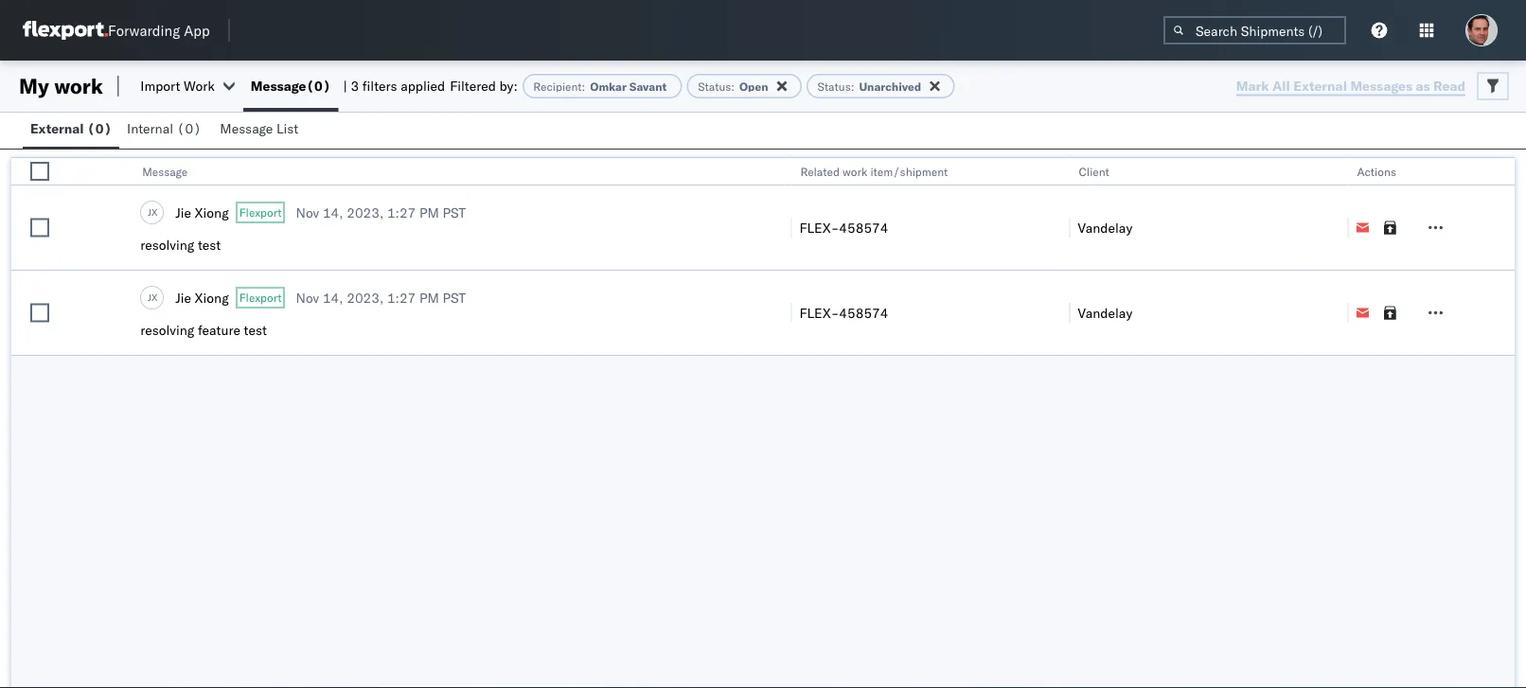 Task type: describe. For each thing, give the bounding box(es) containing it.
resolving test
[[140, 237, 221, 253]]

pm for resolving test
[[419, 204, 439, 221]]

(0) for external (0)
[[87, 120, 112, 137]]

import work
[[140, 78, 215, 94]]

: for unarchived
[[851, 79, 854, 93]]

jie xiong for feature
[[175, 289, 229, 306]]

message (0)
[[251, 78, 331, 94]]

external (0) button
[[23, 112, 119, 149]]

2023, for test
[[347, 289, 384, 306]]

xiong for feature
[[195, 289, 229, 306]]

external
[[30, 120, 84, 137]]

flexport. image
[[23, 21, 108, 40]]

nov for resolving test
[[296, 204, 319, 221]]

message for list
[[220, 120, 273, 137]]

14, for test
[[323, 289, 343, 306]]

savant
[[630, 79, 667, 93]]

applied
[[401, 78, 445, 94]]

x for feature
[[151, 291, 158, 303]]

1 horizontal spatial test
[[244, 322, 267, 339]]

j x for test
[[148, 206, 158, 218]]

list
[[276, 120, 298, 137]]

resolving for resolving test
[[140, 237, 194, 253]]

14, for resolving test
[[323, 204, 343, 221]]

458574 for resolving test
[[839, 219, 889, 236]]

xiong for test
[[195, 204, 229, 221]]

actions
[[1357, 164, 1397, 178]]

flex- 458574 for test
[[800, 304, 889, 321]]

nov for test
[[296, 289, 319, 306]]

resize handle column header for message
[[768, 158, 791, 357]]

work for related
[[843, 164, 868, 178]]

1:27 for resolving test
[[387, 204, 416, 221]]

recipient : omkar savant
[[533, 79, 667, 93]]

flex- for resolving test
[[800, 219, 839, 236]]

open
[[740, 79, 768, 93]]

j for feature
[[148, 291, 151, 303]]

pst for resolving test
[[443, 204, 466, 221]]

import work button
[[140, 78, 215, 94]]

client
[[1079, 164, 1110, 178]]

resize handle column header for client
[[1325, 158, 1348, 357]]

2023, for resolving test
[[347, 204, 384, 221]]

status for status : open
[[698, 79, 731, 93]]

unarchived
[[859, 79, 922, 93]]

nov 14, 2023, 1:27 pm pst for resolving test
[[296, 204, 466, 221]]

: for omkar
[[582, 79, 585, 93]]

0 vertical spatial test
[[198, 237, 221, 253]]

pm for test
[[419, 289, 439, 306]]

work
[[184, 78, 215, 94]]

resize handle column header for actions
[[1492, 158, 1515, 357]]

resize handle column header for related work item/shipment
[[1047, 158, 1070, 357]]

jie xiong for test
[[175, 204, 229, 221]]

work for my
[[54, 73, 103, 99]]

flexport for test
[[239, 291, 282, 305]]

status for status : unarchived
[[818, 79, 851, 93]]

resolving feature test
[[140, 322, 267, 339]]

Search Shipments (/) text field
[[1164, 16, 1347, 45]]



Task type: vqa. For each thing, say whether or not it's contained in the screenshot.
the 'View'
no



Task type: locate. For each thing, give the bounding box(es) containing it.
1 vertical spatial nov
[[296, 289, 319, 306]]

2 458574 from the top
[[839, 304, 889, 321]]

0 vertical spatial pm
[[419, 204, 439, 221]]

1 flex- from the top
[[800, 219, 839, 236]]

14,
[[323, 204, 343, 221], [323, 289, 343, 306]]

status left unarchived
[[818, 79, 851, 93]]

message inside button
[[220, 120, 273, 137]]

jie for feature
[[175, 289, 191, 306]]

pst
[[443, 204, 466, 221], [443, 289, 466, 306]]

1:27
[[387, 204, 416, 221], [387, 289, 416, 306]]

work
[[54, 73, 103, 99], [843, 164, 868, 178]]

vandelay for resolving test
[[1078, 219, 1133, 236]]

jie xiong
[[175, 204, 229, 221], [175, 289, 229, 306]]

1 pst from the top
[[443, 204, 466, 221]]

vandelay
[[1078, 219, 1133, 236], [1078, 304, 1133, 321]]

message list button
[[212, 112, 310, 149]]

internal (0)
[[127, 120, 201, 137]]

1 vertical spatial 1:27
[[387, 289, 416, 306]]

1 vertical spatial jie xiong
[[175, 289, 229, 306]]

(0) left |
[[306, 78, 331, 94]]

1 pm from the top
[[419, 204, 439, 221]]

xiong up resolving test
[[195, 204, 229, 221]]

message down internal (0) button
[[142, 164, 188, 178]]

2 jie from the top
[[175, 289, 191, 306]]

resolving for resolving feature test
[[140, 322, 194, 339]]

resize handle column header
[[72, 158, 95, 357], [768, 158, 791, 357], [1047, 158, 1070, 357], [1325, 158, 1348, 357], [1492, 158, 1515, 357]]

jie xiong up resolving test
[[175, 204, 229, 221]]

2 nov 14, 2023, 1:27 pm pst from the top
[[296, 289, 466, 306]]

related
[[801, 164, 840, 178]]

x
[[151, 206, 158, 218], [151, 291, 158, 303]]

2 flex- from the top
[[800, 304, 839, 321]]

2 resize handle column header from the left
[[768, 158, 791, 357]]

flexport for resolving test
[[239, 205, 282, 220]]

1 resize handle column header from the left
[[72, 158, 95, 357]]

3 : from the left
[[851, 79, 854, 93]]

1 vertical spatial xiong
[[195, 289, 229, 306]]

0 vertical spatial 14,
[[323, 204, 343, 221]]

work up external (0)
[[54, 73, 103, 99]]

1 vertical spatial j
[[148, 291, 151, 303]]

resolving left feature
[[140, 322, 194, 339]]

status left open
[[698, 79, 731, 93]]

1:27 for test
[[387, 289, 416, 306]]

1 vertical spatial jie
[[175, 289, 191, 306]]

2 1:27 from the top
[[387, 289, 416, 306]]

1 vertical spatial nov 14, 2023, 1:27 pm pst
[[296, 289, 466, 306]]

0 vertical spatial pst
[[443, 204, 466, 221]]

: left open
[[731, 79, 735, 93]]

2 vertical spatial message
[[142, 164, 188, 178]]

1 vertical spatial pst
[[443, 289, 466, 306]]

| 3 filters applied filtered by:
[[343, 78, 518, 94]]

0 horizontal spatial test
[[198, 237, 221, 253]]

pm
[[419, 204, 439, 221], [419, 289, 439, 306]]

0 vertical spatial nov 14, 2023, 1:27 pm pst
[[296, 204, 466, 221]]

forwarding app link
[[23, 21, 210, 40]]

flex-
[[800, 219, 839, 236], [800, 304, 839, 321]]

flex- 458574 for resolving test
[[800, 219, 889, 236]]

1 status from the left
[[698, 79, 731, 93]]

(0) for message (0)
[[306, 78, 331, 94]]

3 resize handle column header from the left
[[1047, 158, 1070, 357]]

1 j from the top
[[148, 206, 151, 218]]

1 vertical spatial message
[[220, 120, 273, 137]]

my
[[19, 73, 49, 99]]

1 2023, from the top
[[347, 204, 384, 221]]

0 vertical spatial flex- 458574
[[800, 219, 889, 236]]

x down resolving test
[[151, 291, 158, 303]]

related work item/shipment
[[801, 164, 948, 178]]

2 pm from the top
[[419, 289, 439, 306]]

nov 14, 2023, 1:27 pm pst for test
[[296, 289, 466, 306]]

1 vertical spatial pm
[[419, 289, 439, 306]]

j x up resolving test
[[148, 206, 158, 218]]

0 horizontal spatial work
[[54, 73, 103, 99]]

x for test
[[151, 206, 158, 218]]

1 horizontal spatial :
[[731, 79, 735, 93]]

0 vertical spatial flexport
[[239, 205, 282, 220]]

0 vertical spatial xiong
[[195, 204, 229, 221]]

2 xiong from the top
[[195, 289, 229, 306]]

0 vertical spatial 1:27
[[387, 204, 416, 221]]

2 resolving from the top
[[140, 322, 194, 339]]

0 vertical spatial message
[[251, 78, 306, 94]]

internal
[[127, 120, 173, 137]]

vandelay for test
[[1078, 304, 1133, 321]]

458574
[[839, 219, 889, 236], [839, 304, 889, 321]]

0 vertical spatial jie xiong
[[175, 204, 229, 221]]

2 flexport from the top
[[239, 291, 282, 305]]

1 vertical spatial flex-
[[800, 304, 839, 321]]

0 horizontal spatial (0)
[[87, 120, 112, 137]]

|
[[343, 78, 347, 94]]

1 vertical spatial 2023,
[[347, 289, 384, 306]]

2 2023, from the top
[[347, 289, 384, 306]]

0 vertical spatial j
[[148, 206, 151, 218]]

2 nov from the top
[[296, 289, 319, 306]]

recipient
[[533, 79, 582, 93]]

1 nov 14, 2023, 1:27 pm pst from the top
[[296, 204, 466, 221]]

test
[[198, 237, 221, 253], [244, 322, 267, 339]]

1 vertical spatial 458574
[[839, 304, 889, 321]]

1 vertical spatial test
[[244, 322, 267, 339]]

my work
[[19, 73, 103, 99]]

1 458574 from the top
[[839, 219, 889, 236]]

1 vertical spatial flexport
[[239, 291, 282, 305]]

0 horizontal spatial :
[[582, 79, 585, 93]]

0 vertical spatial resolving
[[140, 237, 194, 253]]

2 x from the top
[[151, 291, 158, 303]]

1 14, from the top
[[323, 204, 343, 221]]

1 horizontal spatial (0)
[[177, 120, 201, 137]]

forwarding
[[108, 21, 180, 39]]

1 flex- 458574 from the top
[[800, 219, 889, 236]]

2 vandelay from the top
[[1078, 304, 1133, 321]]

jie for test
[[175, 204, 191, 221]]

2 14, from the top
[[323, 289, 343, 306]]

1 vandelay from the top
[[1078, 219, 1133, 236]]

1 resolving from the top
[[140, 237, 194, 253]]

j
[[148, 206, 151, 218], [148, 291, 151, 303]]

message left 'list'
[[220, 120, 273, 137]]

1 horizontal spatial status
[[818, 79, 851, 93]]

5 resize handle column header from the left
[[1492, 158, 1515, 357]]

1 vertical spatial flex- 458574
[[800, 304, 889, 321]]

None checkbox
[[30, 162, 49, 181], [30, 218, 49, 237], [30, 303, 49, 322], [30, 162, 49, 181], [30, 218, 49, 237], [30, 303, 49, 322]]

message list
[[220, 120, 298, 137]]

2 pst from the top
[[443, 289, 466, 306]]

(0)
[[306, 78, 331, 94], [87, 120, 112, 137], [177, 120, 201, 137]]

0 vertical spatial x
[[151, 206, 158, 218]]

internal (0) button
[[119, 112, 212, 149]]

2 : from the left
[[731, 79, 735, 93]]

j for test
[[148, 206, 151, 218]]

0 horizontal spatial status
[[698, 79, 731, 93]]

filtered
[[450, 78, 496, 94]]

2 horizontal spatial :
[[851, 79, 854, 93]]

1 horizontal spatial work
[[843, 164, 868, 178]]

nov 14, 2023, 1:27 pm pst
[[296, 204, 466, 221], [296, 289, 466, 306]]

2 flex- 458574 from the top
[[800, 304, 889, 321]]

1 x from the top
[[151, 206, 158, 218]]

flex- 458574
[[800, 219, 889, 236], [800, 304, 889, 321]]

flexport up feature
[[239, 291, 282, 305]]

0 vertical spatial flex-
[[800, 219, 839, 236]]

1 vertical spatial j x
[[148, 291, 158, 303]]

item/shipment
[[871, 164, 948, 178]]

message up 'list'
[[251, 78, 306, 94]]

j x for feature
[[148, 291, 158, 303]]

flex- for test
[[800, 304, 839, 321]]

1 flexport from the top
[[239, 205, 282, 220]]

1 xiong from the top
[[195, 204, 229, 221]]

flexport down message list button
[[239, 205, 282, 220]]

2 status from the left
[[818, 79, 851, 93]]

app
[[184, 21, 210, 39]]

458574 for test
[[839, 304, 889, 321]]

status : open
[[698, 79, 768, 93]]

resolving
[[140, 237, 194, 253], [140, 322, 194, 339]]

resolving up resolving feature test
[[140, 237, 194, 253]]

1 1:27 from the top
[[387, 204, 416, 221]]

j down resolving test
[[148, 291, 151, 303]]

0 vertical spatial nov
[[296, 204, 319, 221]]

message
[[251, 78, 306, 94], [220, 120, 273, 137], [142, 164, 188, 178]]

1 vertical spatial x
[[151, 291, 158, 303]]

x up resolving test
[[151, 206, 158, 218]]

jie up resolving feature test
[[175, 289, 191, 306]]

1 : from the left
[[582, 79, 585, 93]]

2 jie xiong from the top
[[175, 289, 229, 306]]

(0) right the external
[[87, 120, 112, 137]]

1 jie from the top
[[175, 204, 191, 221]]

1 jie xiong from the top
[[175, 204, 229, 221]]

: for open
[[731, 79, 735, 93]]

test right feature
[[244, 322, 267, 339]]

0 vertical spatial vandelay
[[1078, 219, 1133, 236]]

1 j x from the top
[[148, 206, 158, 218]]

jie
[[175, 204, 191, 221], [175, 289, 191, 306]]

(0) for internal (0)
[[177, 120, 201, 137]]

0 vertical spatial work
[[54, 73, 103, 99]]

j up resolving test
[[148, 206, 151, 218]]

1 vertical spatial resolving
[[140, 322, 194, 339]]

2 horizontal spatial (0)
[[306, 78, 331, 94]]

4 resize handle column header from the left
[[1325, 158, 1348, 357]]

jie xiong up resolving feature test
[[175, 289, 229, 306]]

status : unarchived
[[818, 79, 922, 93]]

0 vertical spatial 458574
[[839, 219, 889, 236]]

nov
[[296, 204, 319, 221], [296, 289, 319, 306]]

forwarding app
[[108, 21, 210, 39]]

test up resolving feature test
[[198, 237, 221, 253]]

omkar
[[590, 79, 627, 93]]

message for (0)
[[251, 78, 306, 94]]

by:
[[499, 78, 518, 94]]

feature
[[198, 322, 240, 339]]

jie up resolving test
[[175, 204, 191, 221]]

2 j from the top
[[148, 291, 151, 303]]

work right related
[[843, 164, 868, 178]]

status
[[698, 79, 731, 93], [818, 79, 851, 93]]

0 vertical spatial 2023,
[[347, 204, 384, 221]]

xiong up feature
[[195, 289, 229, 306]]

: left unarchived
[[851, 79, 854, 93]]

(0) right internal
[[177, 120, 201, 137]]

flexport
[[239, 205, 282, 220], [239, 291, 282, 305]]

1 vertical spatial 14,
[[323, 289, 343, 306]]

2023,
[[347, 204, 384, 221], [347, 289, 384, 306]]

1 vertical spatial work
[[843, 164, 868, 178]]

filters
[[362, 78, 397, 94]]

2 j x from the top
[[148, 291, 158, 303]]

1 nov from the top
[[296, 204, 319, 221]]

0 vertical spatial j x
[[148, 206, 158, 218]]

:
[[582, 79, 585, 93], [731, 79, 735, 93], [851, 79, 854, 93]]

external (0)
[[30, 120, 112, 137]]

j x
[[148, 206, 158, 218], [148, 291, 158, 303]]

xiong
[[195, 204, 229, 221], [195, 289, 229, 306]]

3
[[351, 78, 359, 94]]

0 vertical spatial jie
[[175, 204, 191, 221]]

: left "omkar"
[[582, 79, 585, 93]]

import
[[140, 78, 180, 94]]

pst for test
[[443, 289, 466, 306]]

1 vertical spatial vandelay
[[1078, 304, 1133, 321]]

j x down resolving test
[[148, 291, 158, 303]]



